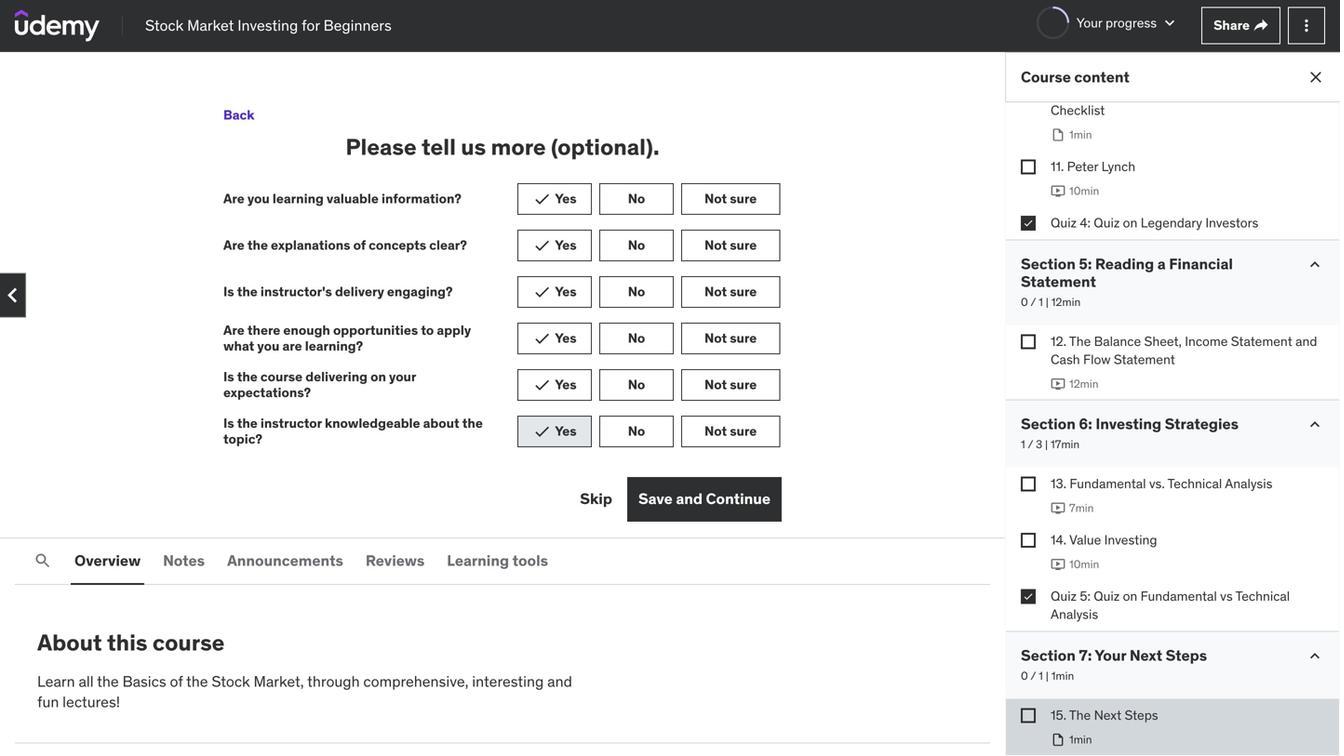 Task type: locate. For each thing, give the bounding box(es) containing it.
12min inside section 5: reading a financial statement 0 / 1 | 12min
[[1052, 295, 1081, 310]]

the
[[1070, 333, 1091, 350], [1069, 707, 1091, 724]]

small image inside the is the course delivering on your expectations? group
[[533, 376, 551, 395]]

1 is from the top
[[223, 283, 234, 300]]

3 are from the top
[[223, 322, 245, 339]]

analysis up "7:"
[[1051, 606, 1099, 623]]

section down the play peter lynch image
[[1021, 254, 1076, 274]]

1 horizontal spatial technical
[[1236, 588, 1290, 605]]

yes down are the explanations of concepts clear? group
[[555, 283, 577, 300]]

not sure inside are there enough opportunities to apply what you are learning? group
[[705, 330, 757, 347]]

2 not from the top
[[705, 237, 727, 254]]

technical inside quiz 5: quiz on fundamental vs technical analysis
[[1236, 588, 1290, 605]]

0 vertical spatial 1min
[[1070, 128, 1092, 142]]

5 yes from the top
[[555, 376, 577, 393]]

1 vertical spatial are
[[223, 237, 245, 254]]

technical right vs. on the right
[[1168, 476, 1222, 492]]

the right basics
[[186, 672, 208, 691]]

0 horizontal spatial next
[[1094, 707, 1122, 724]]

5 xsmall image from the top
[[1021, 533, 1036, 548]]

2 xsmall image from the top
[[1021, 216, 1036, 231]]

1 vertical spatial 1min
[[1052, 669, 1074, 684]]

you left learning
[[247, 190, 270, 207]]

no for the
[[628, 423, 645, 440]]

6 yes from the top
[[555, 423, 577, 440]]

small image inside is the instructor's delivery engaging? group
[[533, 283, 551, 301]]

section inside section 5: reading a financial statement 0 / 1 | 12min
[[1021, 254, 1076, 274]]

yes inside are there enough opportunities to apply what you are learning? group
[[555, 330, 577, 347]]

no inside is the instructor's delivery engaging? group
[[628, 283, 645, 300]]

more
[[491, 133, 546, 161]]

statement inside section 5: reading a financial statement 0 / 1 | 12min
[[1021, 272, 1097, 291]]

|
[[1046, 295, 1049, 310], [1045, 438, 1048, 452], [1046, 669, 1049, 684]]

announcements button
[[223, 539, 347, 584]]

yes inside is the instructor knowledgeable about the topic? group
[[555, 423, 577, 440]]

0 vertical spatial stock
[[145, 16, 184, 35]]

go to previous lecture image
[[0, 281, 27, 310]]

1 yes from the top
[[555, 190, 577, 207]]

small image
[[533, 190, 551, 208], [533, 283, 551, 301], [1306, 647, 1325, 666]]

section inside section 6: investing strategies 1 / 3 | 17min
[[1021, 415, 1076, 434]]

are left learning
[[223, 190, 245, 207]]

not sure for your
[[705, 376, 757, 393]]

1 vertical spatial statement
[[1231, 333, 1293, 350]]

xsmall image for 11. peter lynch
[[1021, 160, 1036, 174]]

0 vertical spatial is
[[223, 283, 234, 300]]

are
[[282, 338, 302, 354]]

apply
[[437, 322, 471, 339]]

3 yes from the top
[[555, 283, 577, 300]]

course down are
[[261, 369, 303, 385]]

1 vertical spatial investing
[[1096, 415, 1162, 434]]

not
[[705, 190, 727, 207], [705, 237, 727, 254], [705, 283, 727, 300], [705, 330, 727, 347], [705, 376, 727, 393], [705, 423, 727, 440]]

next inside section 7: your next steps 0 / 1 | 1min
[[1130, 646, 1163, 666]]

fundamental up 7min
[[1070, 476, 1146, 492]]

no inside are the explanations of concepts clear? group
[[628, 237, 645, 254]]

1 vertical spatial 1
[[1021, 438, 1026, 452]]

the down expectations?
[[237, 415, 258, 432]]

section up "3"
[[1021, 415, 1076, 434]]

quiz down play value investing image at the right
[[1051, 588, 1077, 605]]

delivery
[[335, 283, 384, 300]]

0 vertical spatial of
[[353, 237, 366, 254]]

financial
[[1169, 254, 1233, 274]]

6 not from the top
[[705, 423, 727, 440]]

on up section 7: your next steps dropdown button
[[1123, 588, 1138, 605]]

1 not sure from the top
[[705, 190, 757, 207]]

4 not from the top
[[705, 330, 727, 347]]

2 the from the top
[[1069, 707, 1091, 724]]

analysis down strategies
[[1225, 476, 1273, 492]]

1 vertical spatial analysis
[[1051, 606, 1099, 623]]

4 yes from the top
[[555, 330, 577, 347]]

fundamental left vs on the bottom right
[[1141, 588, 1217, 605]]

investing left the for in the left of the page
[[238, 16, 298, 35]]

statement down sheet,
[[1114, 352, 1176, 368]]

your inside "dropdown button"
[[1077, 14, 1103, 31]]

us
[[461, 133, 486, 161]]

steps down section 7: your next steps 0 / 1 | 1min
[[1125, 707, 1159, 724]]

1 sure from the top
[[730, 190, 757, 207]]

not sure inside the is the course delivering on your expectations? group
[[705, 376, 757, 393]]

your
[[389, 369, 416, 385]]

3 section from the top
[[1021, 646, 1076, 666]]

0 vertical spatial steps
[[1166, 646, 1207, 666]]

search image
[[34, 552, 52, 571]]

sure for clear?
[[730, 237, 757, 254]]

0 horizontal spatial analysis
[[1051, 606, 1099, 623]]

next right 15.
[[1094, 707, 1122, 724]]

5: down value
[[1080, 588, 1091, 605]]

sure inside is the instructor's delivery engaging? group
[[730, 283, 757, 300]]

0 vertical spatial statement
[[1021, 272, 1097, 291]]

section for /
[[1021, 415, 1076, 434]]

1 no from the top
[[628, 190, 645, 207]]

small image inside are there enough opportunities to apply what you are learning? group
[[533, 329, 551, 348]]

0 vertical spatial /
[[1031, 295, 1036, 310]]

1 horizontal spatial steps
[[1166, 646, 1207, 666]]

1 vertical spatial the
[[1069, 707, 1091, 724]]

1 vertical spatial small image
[[533, 283, 551, 301]]

5 sure from the top
[[730, 376, 757, 393]]

5 not from the top
[[705, 376, 727, 393]]

the for 12.
[[1070, 333, 1091, 350]]

share
[[1214, 17, 1250, 34]]

learning tools
[[447, 551, 548, 571]]

yes inside are the explanations of concepts clear? group
[[555, 237, 577, 254]]

instructor's
[[261, 283, 332, 300]]

is
[[223, 283, 234, 300], [223, 369, 234, 385], [223, 415, 234, 432]]

1 10min from the top
[[1070, 184, 1100, 198]]

xsmall image for 13. fundamental vs. technical analysis
[[1021, 477, 1036, 492]]

and
[[1296, 333, 1318, 350], [676, 490, 703, 509], [548, 672, 572, 691]]

1min right start philip fisher's 15-point investment checklist icon
[[1070, 128, 1092, 142]]

investing inside section 6: investing strategies 1 / 3 | 17min
[[1096, 415, 1162, 434]]

0 vertical spatial |
[[1046, 295, 1049, 310]]

1 the from the top
[[1070, 333, 1091, 350]]

6 no from the top
[[628, 423, 645, 440]]

small image inside the are you learning valuable information? group
[[533, 190, 551, 208]]

opportunities
[[333, 322, 418, 339]]

is down expectations?
[[223, 415, 234, 432]]

learning
[[447, 551, 509, 571]]

course up basics
[[153, 629, 225, 657]]

not for clear?
[[705, 237, 727, 254]]

of inside learn all the basics of the stock market, through comprehensive, interesting and fun lectures!
[[170, 672, 183, 691]]

the inside the 12. the balance sheet, income statement and cash flow statement
[[1070, 333, 1091, 350]]

3 | from the top
[[1046, 669, 1049, 684]]

not sure for apply
[[705, 330, 757, 347]]

1 vertical spatial you
[[257, 338, 280, 354]]

the up there
[[237, 283, 258, 300]]

not inside is the instructor knowledgeable about the topic? group
[[705, 423, 727, 440]]

2 horizontal spatial statement
[[1231, 333, 1293, 350]]

14.
[[1051, 532, 1067, 549]]

2 yes from the top
[[555, 237, 577, 254]]

2 vertical spatial |
[[1046, 669, 1049, 684]]

0 vertical spatial investing
[[238, 16, 298, 35]]

1 vertical spatial on
[[371, 369, 386, 385]]

topic?
[[223, 431, 263, 448]]

are inside "are there enough opportunities to apply what you are learning?"
[[223, 322, 245, 339]]

not sure inside is the instructor's delivery engaging? group
[[705, 283, 757, 300]]

not sure for the
[[705, 423, 757, 440]]

on left your
[[371, 369, 386, 385]]

1 vertical spatial steps
[[1125, 707, 1159, 724]]

1 horizontal spatial next
[[1130, 646, 1163, 666]]

3 xsmall image from the top
[[1021, 335, 1036, 350]]

start the next steps image
[[1051, 733, 1066, 748]]

1min up 15.
[[1052, 669, 1074, 684]]

15. the next steps
[[1051, 707, 1159, 724]]

12.
[[1051, 333, 1067, 350]]

cash
[[1051, 352, 1080, 368]]

investing right value
[[1105, 532, 1158, 549]]

the down what
[[237, 369, 258, 385]]

7min
[[1070, 501, 1094, 516]]

on left the legendary at the top of page
[[1123, 214, 1138, 231]]

13. fundamental vs. technical analysis
[[1051, 476, 1273, 492]]

yes down the are you learning valuable information? group
[[555, 237, 577, 254]]

2 vertical spatial on
[[1123, 588, 1138, 605]]

0 vertical spatial analysis
[[1225, 476, 1273, 492]]

1 vertical spatial of
[[170, 672, 183, 691]]

5 no from the top
[[628, 376, 645, 393]]

1 vertical spatial course
[[153, 629, 225, 657]]

2 vertical spatial 1min
[[1070, 733, 1092, 748]]

0 horizontal spatial xsmall image
[[1021, 709, 1036, 724]]

yes inside the is the course delivering on your expectations? group
[[555, 376, 577, 393]]

1 section from the top
[[1021, 254, 1076, 274]]

5:
[[1079, 254, 1092, 274], [1080, 588, 1091, 605]]

steps inside section 7: your next steps 0 / 1 | 1min
[[1166, 646, 1207, 666]]

on for 14. value investing
[[1123, 588, 1138, 605]]

1 vertical spatial 0
[[1021, 669, 1028, 684]]

0 vertical spatial 12min
[[1052, 295, 1081, 310]]

are left explanations
[[223, 237, 245, 254]]

2 vertical spatial and
[[548, 672, 572, 691]]

5: inside section 5: reading a financial statement 0 / 1 | 12min
[[1079, 254, 1092, 274]]

0 horizontal spatial and
[[548, 672, 572, 691]]

5: for section
[[1079, 254, 1092, 274]]

start philip fisher's 15-point investment checklist image
[[1051, 127, 1066, 142]]

save and continue
[[639, 490, 771, 509]]

income
[[1185, 333, 1228, 350]]

3 no from the top
[[628, 283, 645, 300]]

no inside the is the course delivering on your expectations? group
[[628, 376, 645, 393]]

2 vertical spatial are
[[223, 322, 245, 339]]

is up what
[[223, 283, 234, 300]]

2 vertical spatial /
[[1031, 669, 1036, 684]]

are the explanations of concepts clear?
[[223, 237, 467, 254]]

6 sure from the top
[[730, 423, 757, 440]]

statement for income
[[1231, 333, 1293, 350]]

3 not sure from the top
[[705, 283, 757, 300]]

play peter lynch image
[[1051, 184, 1066, 199]]

0 vertical spatial 10min
[[1070, 184, 1100, 198]]

12min right play the balance sheet, income statement and cash flow statement icon
[[1070, 377, 1099, 392]]

of left concepts
[[353, 237, 366, 254]]

are inside group
[[223, 190, 245, 207]]

is inside the is the course delivering on your expectations?
[[223, 369, 234, 385]]

2 horizontal spatial and
[[1296, 333, 1318, 350]]

1 horizontal spatial xsmall image
[[1254, 18, 1269, 33]]

small image
[[1161, 14, 1180, 32], [533, 236, 551, 255], [1306, 255, 1325, 274], [533, 329, 551, 348], [533, 376, 551, 395], [1306, 416, 1325, 434], [533, 422, 551, 441]]

stock left market
[[145, 16, 184, 35]]

0 vertical spatial 5:
[[1079, 254, 1092, 274]]

2 10min from the top
[[1070, 558, 1100, 572]]

1 xsmall image from the top
[[1021, 160, 1036, 174]]

2 section from the top
[[1021, 415, 1076, 434]]

10min
[[1070, 184, 1100, 198], [1070, 558, 1100, 572]]

xsmall image for 12. the balance sheet, income statement and cash flow statement
[[1021, 335, 1036, 350]]

1 vertical spatial |
[[1045, 438, 1048, 452]]

1 vertical spatial section
[[1021, 415, 1076, 434]]

0 vertical spatial 1
[[1039, 295, 1043, 310]]

not inside the are you learning valuable information? group
[[705, 190, 727, 207]]

xsmall image
[[1021, 160, 1036, 174], [1021, 216, 1036, 231], [1021, 335, 1036, 350], [1021, 477, 1036, 492], [1021, 533, 1036, 548], [1021, 590, 1036, 604]]

the right the 12.
[[1070, 333, 1091, 350]]

1min for 10. philip fisher's 15-point investment checklist
[[1070, 128, 1092, 142]]

10min down value
[[1070, 558, 1100, 572]]

small image inside the your progress "dropdown button"
[[1161, 14, 1180, 32]]

0 vertical spatial course
[[261, 369, 303, 385]]

2 vertical spatial is
[[223, 415, 234, 432]]

your left progress
[[1077, 14, 1103, 31]]

xsmall image right share
[[1254, 18, 1269, 33]]

section left "7:"
[[1021, 646, 1076, 666]]

course for the
[[261, 369, 303, 385]]

section 5: reading a financial statement button
[[1021, 254, 1291, 291]]

0 vertical spatial your
[[1077, 14, 1103, 31]]

0 vertical spatial section
[[1021, 254, 1076, 274]]

0 vertical spatial the
[[1070, 333, 1091, 350]]

sure inside is the instructor knowledgeable about the topic? group
[[730, 423, 757, 440]]

of
[[353, 237, 366, 254], [170, 672, 183, 691]]

1min for 15. the next steps
[[1070, 733, 1092, 748]]

and inside the 12. the balance sheet, income statement and cash flow statement
[[1296, 333, 1318, 350]]

2 | from the top
[[1045, 438, 1048, 452]]

xsmall image
[[1254, 18, 1269, 33], [1021, 709, 1036, 724]]

sure
[[730, 190, 757, 207], [730, 237, 757, 254], [730, 283, 757, 300], [730, 330, 757, 347], [730, 376, 757, 393], [730, 423, 757, 440]]

of right basics
[[170, 672, 183, 691]]

next down quiz 5: quiz on fundamental vs technical analysis
[[1130, 646, 1163, 666]]

3 sure from the top
[[730, 283, 757, 300]]

your progress
[[1077, 14, 1157, 31]]

1 vertical spatial next
[[1094, 707, 1122, 724]]

analysis
[[1225, 476, 1273, 492], [1051, 606, 1099, 623]]

small image inside are the explanations of concepts clear? group
[[533, 236, 551, 255]]

sure inside the is the course delivering on your expectations? group
[[730, 376, 757, 393]]

3 not from the top
[[705, 283, 727, 300]]

0 horizontal spatial stock
[[145, 16, 184, 35]]

0 horizontal spatial statement
[[1021, 272, 1097, 291]]

reviews
[[366, 551, 425, 571]]

no for apply
[[628, 330, 645, 347]]

0 vertical spatial xsmall image
[[1254, 18, 1269, 33]]

0 vertical spatial on
[[1123, 214, 1138, 231]]

0 vertical spatial and
[[1296, 333, 1318, 350]]

12. the balance sheet, income statement and cash flow statement
[[1051, 333, 1318, 368]]

1 vertical spatial /
[[1028, 438, 1033, 452]]

1 | from the top
[[1046, 295, 1049, 310]]

are the explanations of concepts clear? group
[[216, 230, 789, 261]]

yes down are there enough opportunities to apply what you are learning? group
[[555, 376, 577, 393]]

1 horizontal spatial stock
[[212, 672, 250, 691]]

1 horizontal spatial course
[[261, 369, 303, 385]]

1
[[1039, 295, 1043, 310], [1021, 438, 1026, 452], [1039, 669, 1043, 684]]

1 horizontal spatial and
[[676, 490, 703, 509]]

0 vertical spatial 0
[[1021, 295, 1028, 310]]

10min for value
[[1070, 558, 1100, 572]]

12min
[[1052, 295, 1081, 310], [1070, 377, 1099, 392]]

5: inside quiz 5: quiz on fundamental vs technical analysis
[[1080, 588, 1091, 605]]

1min
[[1070, 128, 1092, 142], [1052, 669, 1074, 684], [1070, 733, 1092, 748]]

section inside section 7: your next steps 0 / 1 | 1min
[[1021, 646, 1076, 666]]

are you learning valuable information? group
[[216, 183, 789, 215]]

announcements
[[227, 551, 343, 571]]

1 inside section 7: your next steps 0 / 1 | 1min
[[1039, 669, 1043, 684]]

are left there
[[223, 322, 245, 339]]

1 vertical spatial and
[[676, 490, 703, 509]]

are for are there enough opportunities to apply what you are learning?
[[223, 322, 245, 339]]

1 vertical spatial fundamental
[[1141, 588, 1217, 605]]

5 not sure from the top
[[705, 376, 757, 393]]

6 not sure from the top
[[705, 423, 757, 440]]

1 vertical spatial is
[[223, 369, 234, 385]]

0 horizontal spatial course
[[153, 629, 225, 657]]

is down what
[[223, 369, 234, 385]]

is for is the instructor's delivery engaging?
[[223, 283, 234, 300]]

10min for peter
[[1070, 184, 1100, 198]]

1 vertical spatial technical
[[1236, 588, 1290, 605]]

small image for are you learning valuable information?
[[533, 190, 551, 208]]

5: for quiz
[[1080, 588, 1091, 605]]

1 vertical spatial 10min
[[1070, 558, 1100, 572]]

xsmall image left 15.
[[1021, 709, 1036, 724]]

2 is from the top
[[223, 369, 234, 385]]

1 vertical spatial xsmall image
[[1021, 709, 1036, 724]]

on inside quiz 5: quiz on fundamental vs technical analysis
[[1123, 588, 1138, 605]]

2 vertical spatial section
[[1021, 646, 1076, 666]]

comprehensive,
[[363, 672, 469, 691]]

4 not sure from the top
[[705, 330, 757, 347]]

4 sure from the top
[[730, 330, 757, 347]]

your
[[1077, 14, 1103, 31], [1095, 646, 1127, 666]]

2 are from the top
[[223, 237, 245, 254]]

lectures!
[[63, 693, 120, 712]]

course inside the is the course delivering on your expectations?
[[261, 369, 303, 385]]

1 vertical spatial stock
[[212, 672, 250, 691]]

0
[[1021, 295, 1028, 310], [1021, 669, 1028, 684]]

knowledgeable
[[325, 415, 420, 432]]

yes down is the instructor's delivery engaging? group
[[555, 330, 577, 347]]

skip
[[580, 490, 612, 509]]

course for this
[[153, 629, 225, 657]]

interesting
[[472, 672, 544, 691]]

on inside the is the course delivering on your expectations?
[[371, 369, 386, 385]]

next
[[1130, 646, 1163, 666], [1094, 707, 1122, 724]]

0 horizontal spatial of
[[170, 672, 183, 691]]

not inside are there enough opportunities to apply what you are learning? group
[[705, 330, 727, 347]]

| inside section 5: reading a financial statement 0 / 1 | 12min
[[1046, 295, 1049, 310]]

not sure inside is the instructor knowledgeable about the topic? group
[[705, 423, 757, 440]]

share button
[[1202, 7, 1281, 44]]

philip
[[1070, 84, 1103, 100]]

learning tools button
[[443, 539, 552, 584]]

0 vertical spatial small image
[[533, 190, 551, 208]]

0 vertical spatial are
[[223, 190, 245, 207]]

1 inside section 6: investing strategies 1 / 3 | 17min
[[1021, 438, 1026, 452]]

4 no from the top
[[628, 330, 645, 347]]

1 not from the top
[[705, 190, 727, 207]]

1 horizontal spatial statement
[[1114, 352, 1176, 368]]

section for statement
[[1021, 254, 1076, 274]]

1 are from the top
[[223, 190, 245, 207]]

2 no from the top
[[628, 237, 645, 254]]

0 vertical spatial fundamental
[[1070, 476, 1146, 492]]

section 5: reading a financial statement 0 / 1 | 12min
[[1021, 254, 1233, 310]]

and inside learn all the basics of the stock market, through comprehensive, interesting and fun lectures!
[[548, 672, 572, 691]]

1 horizontal spatial of
[[353, 237, 366, 254]]

the right 15.
[[1069, 707, 1091, 724]]

overview button
[[71, 539, 144, 584]]

statement up the 12.
[[1021, 272, 1097, 291]]

not sure inside are the explanations of concepts clear? group
[[705, 237, 757, 254]]

your right "7:"
[[1095, 646, 1127, 666]]

2 vertical spatial 1
[[1039, 669, 1043, 684]]

no
[[628, 190, 645, 207], [628, 237, 645, 254], [628, 283, 645, 300], [628, 330, 645, 347], [628, 376, 645, 393], [628, 423, 645, 440]]

technical right vs on the bottom right
[[1236, 588, 1290, 605]]

are there enough opportunities to apply what you are learning?
[[223, 322, 471, 354]]

reading
[[1096, 254, 1154, 274]]

continue
[[706, 490, 771, 509]]

10min down peter
[[1070, 184, 1100, 198]]

valuable
[[327, 190, 379, 207]]

4 xsmall image from the top
[[1021, 477, 1036, 492]]

1 vertical spatial your
[[1095, 646, 1127, 666]]

stock left market,
[[212, 672, 250, 691]]

0 vertical spatial next
[[1130, 646, 1163, 666]]

notes
[[163, 551, 205, 571]]

you inside "are there enough opportunities to apply what you are learning?"
[[257, 338, 280, 354]]

save
[[639, 490, 673, 509]]

sure inside are there enough opportunities to apply what you are learning? group
[[730, 330, 757, 347]]

1 0 from the top
[[1021, 295, 1028, 310]]

0 horizontal spatial steps
[[1125, 707, 1159, 724]]

no for your
[[628, 376, 645, 393]]

2 sure from the top
[[730, 237, 757, 254]]

not inside the is the course delivering on your expectations? group
[[705, 376, 727, 393]]

what
[[223, 338, 254, 354]]

5: left the reading
[[1079, 254, 1092, 274]]

sure inside are the explanations of concepts clear? group
[[730, 237, 757, 254]]

is inside the is the instructor knowledgeable about the topic?
[[223, 415, 234, 432]]

concepts
[[369, 237, 426, 254]]

2 not sure from the top
[[705, 237, 757, 254]]

yes down (optional).
[[555, 190, 577, 207]]

basics
[[122, 672, 166, 691]]

1 vertical spatial 5:
[[1080, 588, 1091, 605]]

statement right income
[[1231, 333, 1293, 350]]

investing right 6:
[[1096, 415, 1162, 434]]

0 horizontal spatial technical
[[1168, 476, 1222, 492]]

are you learning valuable information?
[[223, 190, 462, 207]]

you left are
[[257, 338, 280, 354]]

3 is from the top
[[223, 415, 234, 432]]

2 0 from the top
[[1021, 669, 1028, 684]]

12min up the 12.
[[1052, 295, 1081, 310]]

not inside are the explanations of concepts clear? group
[[705, 237, 727, 254]]

1min right start the next steps image
[[1070, 733, 1092, 748]]

0 vertical spatial you
[[247, 190, 270, 207]]

yes down the is the course delivering on your expectations? group
[[555, 423, 577, 440]]

point
[[1173, 84, 1203, 100]]

steps down quiz 5: quiz on fundamental vs technical analysis
[[1166, 646, 1207, 666]]

is the instructor's delivery engaging? group
[[216, 276, 789, 308]]



Task type: describe. For each thing, give the bounding box(es) containing it.
udemy image
[[15, 10, 100, 42]]

the right about in the bottom of the page
[[462, 415, 483, 432]]

balance
[[1094, 333, 1141, 350]]

not inside is the instructor's delivery engaging? group
[[705, 283, 727, 300]]

/ inside section 5: reading a financial statement 0 / 1 | 12min
[[1031, 295, 1036, 310]]

analysis inside quiz 5: quiz on fundamental vs technical analysis
[[1051, 606, 1099, 623]]

on for 11. peter lynch
[[1123, 214, 1138, 231]]

delivering
[[306, 369, 368, 385]]

are for are you learning valuable information?
[[223, 190, 245, 207]]

quiz down 14. value investing
[[1094, 588, 1120, 605]]

14. value investing
[[1051, 532, 1158, 549]]

course
[[1021, 67, 1071, 86]]

sure for apply
[[730, 330, 757, 347]]

15-
[[1154, 84, 1173, 100]]

are for are the explanations of concepts clear?
[[223, 237, 245, 254]]

0 inside section 7: your next steps 0 / 1 | 1min
[[1021, 669, 1028, 684]]

small image inside is the instructor knowledgeable about the topic? group
[[533, 422, 551, 441]]

value
[[1070, 532, 1102, 549]]

for
[[302, 16, 320, 35]]

1 vertical spatial 12min
[[1070, 377, 1099, 392]]

stock inside learn all the basics of the stock market, through comprehensive, interesting and fun lectures!
[[212, 672, 250, 691]]

learn all the basics of the stock market, through comprehensive, interesting and fun lectures!
[[37, 672, 572, 712]]

play fundamental vs. technical analysis image
[[1051, 501, 1066, 516]]

11.
[[1051, 158, 1064, 175]]

(optional).
[[551, 133, 660, 161]]

| inside section 7: your next steps 0 / 1 | 1min
[[1046, 669, 1049, 684]]

section 7: your next steps 0 / 1 | 1min
[[1021, 646, 1207, 684]]

about this course
[[37, 629, 225, 657]]

not for your
[[705, 376, 727, 393]]

is the course delivering on your expectations? group
[[216, 369, 789, 401]]

is the instructor knowledgeable about the topic?
[[223, 415, 483, 448]]

7:
[[1079, 646, 1092, 666]]

instructor
[[261, 415, 322, 432]]

your inside section 7: your next steps 0 / 1 | 1min
[[1095, 646, 1127, 666]]

are there enough opportunities to apply what you are learning? group
[[216, 322, 789, 354]]

sheet,
[[1145, 333, 1182, 350]]

sure inside the are you learning valuable information? group
[[730, 190, 757, 207]]

fundamental inside quiz 5: quiz on fundamental vs technical analysis
[[1141, 588, 1217, 605]]

legendary
[[1141, 214, 1203, 231]]

please tell us more (optional).
[[346, 133, 660, 161]]

is the instructor knowledgeable about the topic? group
[[216, 415, 789, 448]]

yes inside the are you learning valuable information? group
[[555, 190, 577, 207]]

no for clear?
[[628, 237, 645, 254]]

2 vertical spatial investing
[[1105, 532, 1158, 549]]

sure for the
[[730, 423, 757, 440]]

section for 0
[[1021, 646, 1076, 666]]

skip button
[[580, 477, 612, 522]]

the right the all
[[97, 672, 119, 691]]

tell
[[422, 133, 456, 161]]

0 inside section 5: reading a financial statement 0 / 1 | 12min
[[1021, 295, 1028, 310]]

yes inside is the instructor's delivery engaging? group
[[555, 283, 577, 300]]

yes for your
[[555, 376, 577, 393]]

quiz right 4:
[[1094, 214, 1120, 231]]

2 vertical spatial statement
[[1114, 352, 1176, 368]]

about
[[423, 415, 460, 432]]

this
[[107, 629, 148, 657]]

overview
[[74, 551, 141, 571]]

4:
[[1080, 214, 1091, 231]]

about
[[37, 629, 102, 657]]

play the balance sheet, income statement and cash flow statement image
[[1051, 377, 1066, 392]]

the inside the is the course delivering on your expectations?
[[237, 369, 258, 385]]

notes button
[[159, 539, 209, 584]]

quiz 5: quiz on fundamental vs technical analysis
[[1051, 588, 1290, 623]]

/ inside section 7: your next steps 0 / 1 | 1min
[[1031, 669, 1036, 684]]

section 7: your next steps button
[[1021, 646, 1207, 666]]

explanations
[[271, 237, 350, 254]]

reviews button
[[362, 539, 428, 584]]

tools
[[513, 551, 548, 571]]

a
[[1158, 254, 1166, 274]]

11. peter lynch
[[1051, 158, 1136, 175]]

quiz 4: quiz on legendary investors
[[1051, 214, 1259, 231]]

save and continue button
[[627, 477, 782, 522]]

beginners
[[324, 16, 392, 35]]

xsmall image inside the share button
[[1254, 18, 1269, 33]]

not for apply
[[705, 330, 727, 347]]

yes for the
[[555, 423, 577, 440]]

back button
[[223, 97, 255, 134]]

please
[[346, 133, 417, 161]]

1min inside section 7: your next steps 0 / 1 | 1min
[[1052, 669, 1074, 684]]

checklist
[[1051, 102, 1105, 119]]

stock market investing for beginners link
[[145, 15, 392, 36]]

section 6: investing strategies 1 / 3 | 17min
[[1021, 415, 1239, 452]]

the left explanations
[[247, 237, 268, 254]]

sidebar element
[[1005, 0, 1340, 757]]

yes for clear?
[[555, 237, 577, 254]]

the for 15.
[[1069, 707, 1091, 724]]

15.
[[1051, 707, 1067, 724]]

close course content sidebar image
[[1307, 68, 1326, 87]]

small image for is the instructor's delivery engaging?
[[533, 283, 551, 301]]

13.
[[1051, 476, 1067, 492]]

sure for your
[[730, 376, 757, 393]]

not for the
[[705, 423, 727, 440]]

back
[[223, 107, 255, 123]]

enough
[[283, 322, 330, 339]]

not sure inside the are you learning valuable information? group
[[705, 190, 757, 207]]

stock market investing for beginners
[[145, 16, 392, 35]]

flow
[[1084, 352, 1111, 368]]

clear?
[[429, 237, 467, 254]]

6:
[[1079, 415, 1093, 434]]

no inside the are you learning valuable information? group
[[628, 190, 645, 207]]

and inside button
[[676, 490, 703, 509]]

course content
[[1021, 67, 1130, 86]]

is for is the course delivering on your expectations?
[[223, 369, 234, 385]]

progress
[[1106, 14, 1157, 31]]

section 6: investing strategies button
[[1021, 415, 1239, 434]]

1 horizontal spatial analysis
[[1225, 476, 1273, 492]]

| inside section 6: investing strategies 1 / 3 | 17min
[[1045, 438, 1048, 452]]

1 inside section 5: reading a financial statement 0 / 1 | 12min
[[1039, 295, 1043, 310]]

play value investing image
[[1051, 558, 1066, 572]]

yes for apply
[[555, 330, 577, 347]]

information?
[[382, 190, 462, 207]]

vs.
[[1150, 476, 1165, 492]]

xsmall image for 14. value investing
[[1021, 533, 1036, 548]]

2 vertical spatial small image
[[1306, 647, 1325, 666]]

to
[[421, 322, 434, 339]]

is for is the instructor knowledgeable about the topic?
[[223, 415, 234, 432]]

you inside group
[[247, 190, 270, 207]]

quiz left 4:
[[1051, 214, 1077, 231]]

expectations?
[[223, 384, 311, 401]]

6 xsmall image from the top
[[1021, 590, 1036, 604]]

fun
[[37, 693, 59, 712]]

is the instructor's delivery engaging?
[[223, 283, 453, 300]]

market,
[[254, 672, 304, 691]]

engaging?
[[387, 283, 453, 300]]

actions image
[[1298, 16, 1316, 35]]

0 vertical spatial technical
[[1168, 476, 1222, 492]]

through
[[307, 672, 360, 691]]

lynch
[[1102, 158, 1136, 175]]

learning?
[[305, 338, 363, 354]]

investing for strategies
[[1096, 415, 1162, 434]]

of inside group
[[353, 237, 366, 254]]

all
[[79, 672, 94, 691]]

10.
[[1051, 84, 1067, 100]]

investment
[[1206, 84, 1271, 100]]

strategies
[[1165, 415, 1239, 434]]

statement for financial
[[1021, 272, 1097, 291]]

investors
[[1206, 214, 1259, 231]]

17min
[[1051, 438, 1080, 452]]

investing for for
[[238, 16, 298, 35]]

there
[[247, 322, 280, 339]]

vs
[[1221, 588, 1233, 605]]

/ inside section 6: investing strategies 1 / 3 | 17min
[[1028, 438, 1033, 452]]

peter
[[1067, 158, 1099, 175]]

not sure for clear?
[[705, 237, 757, 254]]



Task type: vqa. For each thing, say whether or not it's contained in the screenshot.
not sure associated with clear?
yes



